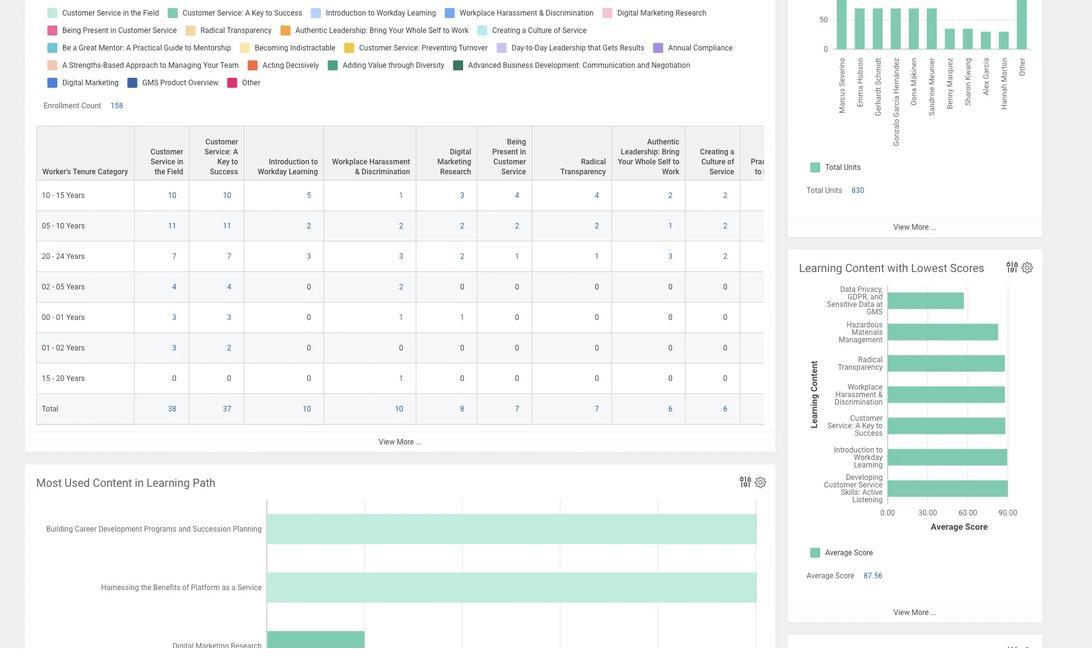 Task type: describe. For each thing, give the bounding box(es) containing it.
00
[[42, 314, 50, 322]]

- for 15
[[52, 375, 54, 383]]

1 11 from the left
[[168, 222, 176, 231]]

years for 15 - 20 years
[[66, 375, 85, 383]]

leadership:
[[621, 148, 660, 157]]

with
[[887, 262, 908, 275]]

work
[[662, 168, 679, 177]]

total for total units
[[807, 186, 823, 195]]

transparency
[[560, 168, 606, 177]]

total for the total "element"
[[42, 405, 58, 414]]

37
[[223, 405, 231, 414]]

worker's
[[42, 168, 71, 177]]

years for 00 - 01 years
[[66, 314, 85, 322]]

digital marketing research
[[437, 148, 471, 177]]

workplace harassment & discrimination column header
[[324, 126, 416, 182]]

38 button
[[168, 405, 178, 415]]

configure and view chart data image for configure learning content failure rate icon
[[1005, 646, 1020, 649]]

37 button
[[223, 405, 233, 415]]

worker's tenure category column header
[[36, 126, 135, 182]]

introduction to workday learning column header
[[244, 126, 324, 182]]

service for being present in customer service
[[501, 168, 526, 177]]

digital
[[450, 148, 471, 157]]

customer service in the field button
[[135, 127, 189, 180]]

learning trends by tenure element
[[25, 0, 1092, 453]]

15 - 20 years element
[[42, 372, 85, 383]]

... for view more ... link to the bottom
[[931, 609, 936, 618]]

radical transparency
[[560, 158, 606, 177]]

being present in customer service
[[492, 138, 526, 177]]

15 inside "element"
[[42, 375, 50, 383]]

workplace harassment & discrimination button
[[324, 127, 416, 180]]

radical transparency column header
[[532, 126, 612, 182]]

configure most used content in learning path image
[[754, 476, 767, 490]]

87.56
[[864, 572, 882, 581]]

average
[[807, 572, 833, 581]]

introduction
[[269, 158, 309, 167]]

self
[[658, 158, 671, 167]]

be a great mentor: a practical guide to mentorship image for 10
[[745, 191, 802, 201]]

learning leaderboard element
[[788, 0, 1042, 238]]

configure learning content with lowest scores image
[[1020, 261, 1034, 275]]

average score
[[807, 572, 854, 581]]

score
[[835, 572, 854, 581]]

be a great mentor: a practical guide to mentorship button
[[740, 127, 807, 180]]

to inside customer service: a key to success
[[231, 158, 238, 167]]

key
[[217, 158, 230, 167]]

culture
[[701, 158, 725, 167]]

learning inside 'element'
[[147, 477, 190, 490]]

scores
[[950, 262, 984, 275]]

more for "learning leaderboard" element
[[912, 223, 929, 232]]

830 button
[[852, 186, 866, 196]]

of
[[727, 158, 734, 167]]

marketing
[[437, 158, 471, 167]]

00 - 01 years
[[42, 314, 85, 322]]

row containing 02 - 05 years
[[36, 273, 1092, 303]]

10 - 15 years element
[[42, 189, 85, 200]]

20 - 24 years element
[[42, 250, 85, 261]]

your
[[618, 158, 633, 167]]

38
[[168, 405, 176, 414]]

158
[[110, 102, 123, 110]]

configure and view chart data image
[[738, 475, 753, 490]]

years for 02 - 05 years
[[66, 283, 85, 292]]

success
[[210, 168, 238, 177]]

path
[[193, 477, 216, 490]]

content inside 'element'
[[93, 477, 132, 490]]

&
[[355, 168, 360, 177]]

customer service: a key to success button
[[189, 127, 244, 180]]

view more ... for "learning leaderboard" element
[[894, 223, 936, 232]]

customer for service
[[151, 148, 183, 157]]

mentorship
[[763, 168, 802, 177]]

- for 02
[[52, 283, 54, 292]]

8 button
[[460, 405, 466, 415]]

authentic leadership: bring your whole self to work button
[[612, 127, 685, 180]]

00 - 01 years element
[[42, 311, 85, 322]]

- for 10
[[52, 192, 54, 200]]

digital marketing research button
[[416, 127, 477, 180]]

service:
[[205, 148, 231, 157]]

customer service: a key to success column header
[[189, 126, 244, 182]]

a for be
[[777, 138, 782, 147]]

research
[[440, 168, 471, 177]]

worker's tenure category button
[[37, 127, 134, 180]]

the
[[155, 168, 165, 177]]

- for 01
[[52, 344, 54, 353]]

creating a culture of service
[[700, 148, 734, 177]]

05 - 10 years
[[42, 222, 85, 231]]

learning inside introduction to workday learning
[[289, 168, 318, 177]]

view for learning trends by tenure element
[[379, 438, 395, 447]]

authentic leadership: bring your whole self to work
[[618, 138, 679, 177]]

be a great mentor: a practical guide to mentorship image for 11
[[745, 221, 802, 231]]

radical transparency button
[[532, 127, 611, 180]]

years for 01 - 02 years
[[66, 344, 85, 353]]

20 - 24 years
[[42, 253, 85, 261]]

customer for service:
[[205, 138, 238, 147]]

being present in customer service button
[[477, 127, 532, 180]]

1 vertical spatial 02
[[56, 344, 64, 353]]

6 for 1st "6" button from left
[[668, 405, 673, 414]]

introduction to workday learning button
[[244, 127, 323, 180]]

2 vertical spatial view more ... link
[[788, 603, 1042, 624]]

2 11 from the left
[[223, 222, 231, 231]]

field
[[167, 168, 183, 177]]

a inside be a great mentor: a practical guide to mentorship
[[797, 148, 802, 157]]

5 button
[[307, 191, 313, 201]]

being
[[507, 138, 526, 147]]

2 horizontal spatial learning
[[799, 262, 842, 275]]

configure and view chart data image for configure learning content with lowest scores image
[[1005, 260, 1020, 275]]

workday
[[258, 168, 287, 177]]

15 - 20 years
[[42, 375, 85, 383]]

1 11 button from the left
[[168, 221, 178, 231]]

used
[[65, 477, 90, 490]]

workplace
[[332, 158, 367, 167]]

be
[[767, 138, 776, 147]]

total units
[[807, 186, 842, 195]]

row containing customer service: a key to success
[[36, 126, 1092, 182]]

24
[[56, 253, 64, 261]]

02 - 05 years
[[42, 283, 85, 292]]

customer inside "being present in customer service"
[[493, 158, 526, 167]]

1 horizontal spatial 15
[[56, 192, 64, 200]]

enrollment
[[44, 102, 79, 110]]

158 button
[[110, 101, 125, 111]]

introduction to workday learning
[[258, 158, 318, 177]]

tenure
[[73, 168, 96, 177]]

harassment
[[369, 158, 410, 167]]

view more ... link for "learning leaderboard" element
[[788, 217, 1042, 238]]

10 - 15 years
[[42, 192, 85, 200]]



Task type: vqa. For each thing, say whether or not it's contained in the screenshot.
right 15
yes



Task type: locate. For each thing, give the bounding box(es) containing it.
creating a culture of service column header
[[686, 126, 740, 182]]

0 vertical spatial a
[[777, 138, 782, 147]]

be a great mentor: a practical guide to mentorship image for 2
[[745, 344, 802, 354]]

be a great mentor: a practical guide to mentorship image for 4
[[745, 283, 802, 293]]

units
[[825, 186, 842, 195]]

2 button
[[668, 191, 674, 201], [723, 191, 729, 201], [307, 221, 313, 231], [399, 221, 405, 231], [460, 221, 466, 231], [515, 221, 521, 231], [595, 221, 601, 231], [723, 221, 729, 231], [460, 252, 466, 262], [723, 252, 729, 262], [399, 283, 405, 293], [227, 344, 233, 354]]

2 horizontal spatial in
[[520, 148, 526, 157]]

0 horizontal spatial 02
[[42, 283, 50, 292]]

02 - 05 years element
[[42, 281, 85, 292]]

0 horizontal spatial 20
[[42, 253, 50, 261]]

whole
[[635, 158, 656, 167]]

0 horizontal spatial a
[[730, 148, 734, 157]]

15 up the total "element"
[[42, 375, 50, 383]]

20
[[42, 253, 50, 261], [56, 375, 64, 383]]

years right 24
[[66, 253, 85, 261]]

8 be a great mentor: a practical guide to mentorship image from the top
[[745, 405, 802, 415]]

11 button down 'field'
[[168, 221, 178, 231]]

0 vertical spatial 01
[[56, 314, 64, 322]]

service down culture
[[709, 168, 734, 177]]

6 row from the top
[[36, 303, 1092, 334]]

7 years from the top
[[66, 375, 85, 383]]

most used content in learning path element
[[25, 465, 775, 649]]

830
[[852, 186, 864, 195]]

... inside learning trends by tenure element
[[416, 438, 422, 447]]

2 horizontal spatial customer
[[493, 158, 526, 167]]

- up '15 - 20 years' "element"
[[52, 344, 54, 353]]

6 for 2nd "6" button
[[723, 405, 727, 414]]

15
[[56, 192, 64, 200], [42, 375, 50, 383]]

1 horizontal spatial 02
[[56, 344, 64, 353]]

0 vertical spatial 02
[[42, 283, 50, 292]]

row containing 20 - 24 years
[[36, 242, 1092, 273]]

2 6 from the left
[[723, 405, 727, 414]]

0 horizontal spatial 15
[[42, 375, 50, 383]]

3 row from the top
[[36, 211, 1092, 242]]

- for 00
[[52, 314, 54, 322]]

in up 'field'
[[177, 158, 183, 167]]

1 vertical spatial 01
[[42, 344, 50, 353]]

a for creating
[[730, 148, 734, 157]]

2 - from the top
[[52, 222, 54, 231]]

- left 24
[[52, 253, 54, 261]]

great
[[783, 138, 802, 147]]

5 row from the top
[[36, 273, 1092, 303]]

configure and view chart data image
[[1005, 260, 1020, 275], [1005, 646, 1020, 649]]

service inside creating a culture of service
[[709, 168, 734, 177]]

0 vertical spatial in
[[520, 148, 526, 157]]

total element
[[42, 403, 58, 414]]

configure learning content failure rate image
[[1020, 647, 1034, 649]]

a right the service:
[[233, 148, 238, 157]]

- up the total "element"
[[52, 375, 54, 383]]

7 be a great mentor: a practical guide to mentorship image from the top
[[745, 374, 802, 384]]

- up "00 - 01 years" element
[[52, 283, 54, 292]]

1 horizontal spatial 05
[[56, 283, 64, 292]]

customer inside customer service: a key to success
[[205, 138, 238, 147]]

be a great mentor: a practical guide to mentorship image for 0
[[745, 374, 802, 384]]

0 horizontal spatial total
[[42, 405, 58, 414]]

0 vertical spatial 05
[[42, 222, 50, 231]]

20 down "01 - 02 years"
[[56, 375, 64, 383]]

category
[[98, 168, 128, 177]]

0 horizontal spatial a
[[233, 148, 238, 157]]

years down tenure
[[66, 192, 85, 200]]

most used content in learning path
[[36, 477, 216, 490]]

4 row from the top
[[36, 242, 1092, 273]]

0 horizontal spatial 11 button
[[168, 221, 178, 231]]

1 vertical spatial more
[[397, 438, 414, 447]]

view inside learning trends by tenure element
[[379, 438, 395, 447]]

be a great mentor: a practical guide to mentorship
[[751, 138, 802, 177]]

3 - from the top
[[52, 253, 54, 261]]

7 row from the top
[[36, 334, 1092, 364]]

customer service in the field
[[151, 148, 183, 177]]

- inside "element"
[[52, 375, 54, 383]]

1 vertical spatial a
[[730, 148, 734, 157]]

learning
[[289, 168, 318, 177], [799, 262, 842, 275], [147, 477, 190, 490]]

8 row from the top
[[36, 364, 1092, 395]]

0 vertical spatial more
[[912, 223, 929, 232]]

customer
[[205, 138, 238, 147], [151, 148, 183, 157], [493, 158, 526, 167]]

0 horizontal spatial customer
[[151, 148, 183, 157]]

0 vertical spatial view more ... link
[[788, 217, 1042, 238]]

view inside "learning leaderboard" element
[[894, 223, 910, 232]]

05 up "00 - 01 years" element
[[56, 283, 64, 292]]

digital marketing research column header
[[416, 126, 477, 182]]

a
[[233, 148, 238, 157], [797, 148, 802, 157]]

1 horizontal spatial 6
[[723, 405, 727, 414]]

service inside customer service in the field
[[151, 158, 175, 167]]

7 button
[[172, 252, 178, 262], [227, 252, 233, 262], [515, 405, 521, 415], [595, 405, 601, 415]]

more for learning trends by tenure element
[[397, 438, 414, 447]]

-
[[52, 192, 54, 200], [52, 222, 54, 231], [52, 253, 54, 261], [52, 283, 54, 292], [52, 314, 54, 322], [52, 344, 54, 353], [52, 375, 54, 383]]

- for 05
[[52, 222, 54, 231]]

1 vertical spatial 15
[[42, 375, 50, 383]]

1 horizontal spatial service
[[501, 168, 526, 177]]

2 years from the top
[[66, 222, 85, 231]]

1 6 button from the left
[[668, 405, 674, 415]]

mentor:
[[769, 148, 795, 157]]

years for 10 - 15 years
[[66, 192, 85, 200]]

configure and view chart data image left configure learning content failure rate icon
[[1005, 646, 1020, 649]]

2 configure and view chart data image from the top
[[1005, 646, 1020, 649]]

content right used
[[93, 477, 132, 490]]

1 vertical spatial view more ... link
[[25, 432, 775, 453]]

0 vertical spatial learning
[[289, 168, 318, 177]]

row containing 01 - 02 years
[[36, 334, 1092, 364]]

0 horizontal spatial in
[[135, 477, 144, 490]]

view more ... link
[[788, 217, 1042, 238], [25, 432, 775, 453], [788, 603, 1042, 624]]

count
[[81, 102, 101, 110]]

service for creating a culture of service
[[709, 168, 734, 177]]

- up the '20 - 24 years' element
[[52, 222, 54, 231]]

11 down 'field'
[[168, 222, 176, 231]]

01 - 02 years element
[[42, 342, 85, 353]]

be a great mentor: a practical guide to mentorship image for 3
[[745, 313, 802, 323]]

customer up the service:
[[205, 138, 238, 147]]

1 - from the top
[[52, 192, 54, 200]]

2 be a great mentor: a practical guide to mentorship image from the top
[[745, 221, 802, 231]]

0 horizontal spatial 05
[[42, 222, 50, 231]]

row containing 15 - 20 years
[[36, 364, 1092, 395]]

2 11 button from the left
[[223, 221, 233, 231]]

to right "key"
[[231, 158, 238, 167]]

a right be
[[777, 138, 782, 147]]

years
[[66, 192, 85, 200], [66, 222, 85, 231], [66, 253, 85, 261], [66, 283, 85, 292], [66, 314, 85, 322], [66, 344, 85, 353], [66, 375, 85, 383]]

0 horizontal spatial 6 button
[[668, 405, 674, 415]]

1 horizontal spatial 6 button
[[723, 405, 729, 415]]

service up the
[[151, 158, 175, 167]]

more inside learning trends by tenure element
[[397, 438, 414, 447]]

1 vertical spatial view more ...
[[379, 438, 422, 447]]

in for customer
[[177, 158, 183, 167]]

4 - from the top
[[52, 283, 54, 292]]

02 up 00
[[42, 283, 50, 292]]

0 vertical spatial total
[[807, 186, 823, 195]]

to
[[231, 158, 238, 167], [311, 158, 318, 167], [673, 158, 679, 167], [755, 168, 762, 177]]

3
[[460, 192, 464, 200], [307, 253, 311, 261], [399, 253, 403, 261], [668, 253, 673, 261], [172, 314, 176, 322], [227, 314, 231, 322], [172, 344, 176, 353]]

be a great mentor: a practical guide to mentorship image for 7
[[745, 252, 802, 262]]

1 vertical spatial 20
[[56, 375, 64, 383]]

9 row from the top
[[36, 395, 1092, 425]]

87.56 button
[[864, 572, 884, 582]]

... for view more ... link inside learning trends by tenure element
[[416, 438, 422, 447]]

in down the being
[[520, 148, 526, 157]]

0 vertical spatial view more ...
[[894, 223, 936, 232]]

view more ...
[[894, 223, 936, 232], [379, 438, 422, 447], [894, 609, 936, 618]]

configure and view chart data image left configure learning content with lowest scores image
[[1005, 260, 1020, 275]]

1 years from the top
[[66, 192, 85, 200]]

1 vertical spatial ...
[[416, 438, 422, 447]]

2 vertical spatial ...
[[931, 609, 936, 618]]

to inside the 'authentic leadership: bring your whole self to work'
[[673, 158, 679, 167]]

row containing 00 - 01 years
[[36, 303, 1092, 334]]

a inside be a great mentor: a practical guide to mentorship
[[777, 138, 782, 147]]

view more ... link for learning trends by tenure element
[[25, 432, 775, 453]]

to inside introduction to workday learning
[[311, 158, 318, 167]]

8
[[460, 405, 464, 414]]

most
[[36, 477, 62, 490]]

1 vertical spatial in
[[177, 158, 183, 167]]

0 horizontal spatial content
[[93, 477, 132, 490]]

5
[[307, 192, 311, 200]]

2 vertical spatial view
[[894, 609, 910, 618]]

enrollment count
[[44, 102, 101, 110]]

1 horizontal spatial 20
[[56, 375, 64, 383]]

02
[[42, 283, 50, 292], [56, 344, 64, 353]]

discrimination
[[362, 168, 410, 177]]

customer service: a key to success
[[205, 138, 238, 177]]

1 configure and view chart data image from the top
[[1005, 260, 1020, 275]]

0 vertical spatial configure and view chart data image
[[1005, 260, 1020, 275]]

configure and view chart data image inside learning content with lowest scores element
[[1005, 260, 1020, 275]]

row
[[36, 126, 1092, 182], [36, 181, 1092, 211], [36, 211, 1092, 242], [36, 242, 1092, 273], [36, 273, 1092, 303], [36, 303, 1092, 334], [36, 334, 1092, 364], [36, 364, 1092, 395], [36, 395, 1092, 425]]

view more ... link inside learning trends by tenure element
[[25, 432, 775, 453]]

a inside creating a culture of service
[[730, 148, 734, 157]]

row containing 05 - 10 years
[[36, 211, 1092, 242]]

2 vertical spatial learning
[[147, 477, 190, 490]]

4 be a great mentor: a practical guide to mentorship image from the top
[[745, 283, 802, 293]]

0
[[307, 283, 311, 292], [460, 283, 464, 292], [515, 283, 519, 292], [595, 283, 599, 292], [668, 283, 673, 292], [723, 283, 727, 292], [307, 314, 311, 322], [515, 314, 519, 322], [595, 314, 599, 322], [668, 314, 673, 322], [723, 314, 727, 322], [307, 344, 311, 353], [399, 344, 403, 353], [460, 344, 464, 353], [515, 344, 519, 353], [595, 344, 599, 353], [668, 344, 673, 353], [723, 344, 727, 353], [172, 375, 176, 383], [227, 375, 231, 383], [307, 375, 311, 383], [460, 375, 464, 383], [515, 375, 519, 383], [595, 375, 599, 383], [668, 375, 673, 383], [723, 375, 727, 383]]

- down the worker's
[[52, 192, 54, 200]]

years down "01 - 02 years"
[[66, 375, 85, 383]]

01 right 00
[[56, 314, 64, 322]]

01 - 02 years
[[42, 344, 85, 353]]

1 horizontal spatial learning
[[289, 168, 318, 177]]

workplace harassment & discrimination
[[332, 158, 410, 177]]

worker's tenure category
[[42, 168, 128, 177]]

1 vertical spatial configure and view chart data image
[[1005, 646, 1020, 649]]

a up of
[[730, 148, 734, 157]]

customer down present
[[493, 158, 526, 167]]

11 button down success
[[223, 221, 233, 231]]

10
[[42, 192, 50, 200], [168, 192, 176, 200], [223, 192, 231, 200], [56, 222, 64, 231], [303, 405, 311, 414], [395, 405, 403, 414]]

more inside learning content with lowest scores element
[[912, 609, 929, 618]]

2 vertical spatial more
[[912, 609, 929, 618]]

... for "learning leaderboard" element's view more ... link
[[931, 223, 936, 232]]

0 horizontal spatial 01
[[42, 344, 50, 353]]

05 up the '20 - 24 years' element
[[42, 222, 50, 231]]

0 horizontal spatial 11
[[168, 222, 176, 231]]

6 years from the top
[[66, 344, 85, 353]]

authentic leadership: bring your whole self to work column header
[[612, 126, 686, 182]]

0 vertical spatial view
[[894, 223, 910, 232]]

11 button
[[168, 221, 178, 231], [223, 221, 233, 231]]

0 vertical spatial 20
[[42, 253, 50, 261]]

years right 00
[[66, 314, 85, 322]]

... inside learning content with lowest scores element
[[931, 609, 936, 618]]

years for 05 - 10 years
[[66, 222, 85, 231]]

creating a culture of service button
[[686, 127, 740, 180]]

2 row from the top
[[36, 181, 1092, 211]]

1 horizontal spatial 01
[[56, 314, 64, 322]]

0 horizontal spatial learning
[[147, 477, 190, 490]]

6 be a great mentor: a practical guide to mentorship image from the top
[[745, 344, 802, 354]]

1 vertical spatial learning
[[799, 262, 842, 275]]

3 years from the top
[[66, 253, 85, 261]]

to inside be a great mentor: a practical guide to mentorship
[[755, 168, 762, 177]]

learning content with lowest scores
[[799, 262, 984, 275]]

service inside "being present in customer service"
[[501, 168, 526, 177]]

0 vertical spatial customer
[[205, 138, 238, 147]]

to up work
[[673, 158, 679, 167]]

total
[[807, 186, 823, 195], [42, 405, 58, 414]]

6
[[668, 405, 673, 414], [723, 405, 727, 414]]

1 horizontal spatial customer
[[205, 138, 238, 147]]

years inside "element"
[[66, 375, 85, 383]]

0 vertical spatial content
[[845, 262, 884, 275]]

0 button
[[307, 283, 313, 293], [460, 283, 466, 293], [515, 283, 521, 293], [595, 283, 601, 293], [668, 283, 674, 293], [723, 283, 729, 293], [307, 313, 313, 323], [515, 313, 521, 323], [595, 313, 601, 323], [668, 313, 674, 323], [723, 313, 729, 323], [307, 344, 313, 354], [399, 344, 405, 354], [460, 344, 466, 354], [515, 344, 521, 354], [595, 344, 601, 354], [668, 344, 674, 354], [723, 344, 729, 354], [172, 374, 178, 384], [227, 374, 233, 384], [307, 374, 313, 384], [460, 374, 466, 384], [515, 374, 521, 384], [595, 374, 601, 384], [668, 374, 674, 384], [723, 374, 729, 384]]

1 horizontal spatial 11 button
[[223, 221, 233, 231]]

total inside learning trends by tenure element
[[42, 405, 58, 414]]

total inside "learning leaderboard" element
[[807, 186, 823, 195]]

1 horizontal spatial a
[[777, 138, 782, 147]]

be a great mentor: a practical guide to mentorship image
[[745, 191, 802, 201], [745, 221, 802, 231], [745, 252, 802, 262], [745, 283, 802, 293], [745, 313, 802, 323], [745, 344, 802, 354], [745, 374, 802, 384], [745, 405, 802, 415]]

1 vertical spatial content
[[93, 477, 132, 490]]

2 a from the left
[[797, 148, 802, 157]]

6 button
[[668, 405, 674, 415], [723, 405, 729, 415]]

1 horizontal spatial in
[[177, 158, 183, 167]]

01
[[56, 314, 64, 322], [42, 344, 50, 353]]

15 down the worker's
[[56, 192, 64, 200]]

5 years from the top
[[66, 314, 85, 322]]

1
[[399, 192, 403, 200], [668, 222, 673, 231], [515, 253, 519, 261], [595, 253, 599, 261], [399, 314, 403, 322], [460, 314, 464, 322], [399, 375, 403, 383]]

1 row from the top
[[36, 126, 1092, 182]]

1 horizontal spatial 11
[[223, 222, 231, 231]]

a
[[777, 138, 782, 147], [730, 148, 734, 157]]

0 horizontal spatial service
[[151, 158, 175, 167]]

1 horizontal spatial content
[[845, 262, 884, 275]]

in
[[520, 148, 526, 157], [177, 158, 183, 167], [135, 477, 144, 490]]

more inside "learning leaderboard" element
[[912, 223, 929, 232]]

total down the '15 - 20 years'
[[42, 405, 58, 414]]

6 - from the top
[[52, 344, 54, 353]]

in inside 'element'
[[135, 477, 144, 490]]

view more ... inside "learning leaderboard" element
[[894, 223, 936, 232]]

1 vertical spatial customer
[[151, 148, 183, 157]]

1 vertical spatial 05
[[56, 283, 64, 292]]

authentic
[[647, 138, 679, 147]]

customer service in the field column header
[[135, 126, 189, 182]]

1 6 from the left
[[668, 405, 673, 414]]

7 - from the top
[[52, 375, 54, 383]]

row containing 10 - 15 years
[[36, 181, 1092, 211]]

bring
[[662, 148, 679, 157]]

2 vertical spatial customer
[[493, 158, 526, 167]]

radical
[[581, 158, 606, 167]]

learning content with lowest scores element
[[788, 250, 1042, 624]]

7
[[172, 253, 176, 261], [227, 253, 231, 261], [515, 405, 519, 414], [595, 405, 599, 414]]

20 left 24
[[42, 253, 50, 261]]

years for 20 - 24 years
[[66, 253, 85, 261]]

02 up '15 - 20 years' "element"
[[56, 344, 64, 353]]

2
[[668, 192, 673, 200], [723, 192, 727, 200], [307, 222, 311, 231], [399, 222, 403, 231], [460, 222, 464, 231], [515, 222, 519, 231], [595, 222, 599, 231], [723, 222, 727, 231], [460, 253, 464, 261], [723, 253, 727, 261], [399, 283, 403, 292], [227, 344, 231, 353]]

view
[[894, 223, 910, 232], [379, 438, 395, 447], [894, 609, 910, 618]]

years up "00 - 01 years" element
[[66, 283, 85, 292]]

- right 00
[[52, 314, 54, 322]]

1 button
[[399, 191, 405, 201], [668, 221, 674, 231], [515, 252, 521, 262], [595, 252, 601, 262], [399, 313, 405, 323], [460, 313, 466, 323], [399, 374, 405, 384]]

customer up the
[[151, 148, 183, 157]]

2 vertical spatial view more ...
[[894, 609, 936, 618]]

be a great mentor: a practical guide to mentorship image for 37
[[745, 405, 802, 415]]

2 horizontal spatial service
[[709, 168, 734, 177]]

present
[[492, 148, 518, 157]]

1 be a great mentor: a practical guide to mentorship image from the top
[[745, 191, 802, 201]]

1 vertical spatial view
[[379, 438, 395, 447]]

to right introduction
[[311, 158, 318, 167]]

view for "learning leaderboard" element
[[894, 223, 910, 232]]

content left with at the top of page
[[845, 262, 884, 275]]

0 vertical spatial 15
[[56, 192, 64, 200]]

row containing total
[[36, 395, 1092, 425]]

guide
[[782, 158, 802, 167]]

lowest
[[911, 262, 947, 275]]

1 horizontal spatial total
[[807, 186, 823, 195]]

view more ... inside learning trends by tenure element
[[379, 438, 422, 447]]

a inside customer service: a key to success
[[233, 148, 238, 157]]

total left units
[[807, 186, 823, 195]]

2 vertical spatial in
[[135, 477, 144, 490]]

in right used
[[135, 477, 144, 490]]

practical
[[751, 158, 780, 167]]

4
[[515, 192, 519, 200], [595, 192, 599, 200], [172, 283, 176, 292], [227, 283, 231, 292]]

in inside customer service in the field
[[177, 158, 183, 167]]

years up '15 - 20 years' "element"
[[66, 344, 85, 353]]

10 button
[[168, 191, 178, 201], [223, 191, 233, 201], [303, 405, 313, 415], [395, 405, 405, 415]]

service down present
[[501, 168, 526, 177]]

05
[[42, 222, 50, 231], [56, 283, 64, 292]]

5 be a great mentor: a practical guide to mentorship image from the top
[[745, 313, 802, 323]]

1 horizontal spatial a
[[797, 148, 802, 157]]

in inside "being present in customer service"
[[520, 148, 526, 157]]

0 horizontal spatial 6
[[668, 405, 673, 414]]

4 years from the top
[[66, 283, 85, 292]]

11 down success
[[223, 222, 231, 231]]

2 6 button from the left
[[723, 405, 729, 415]]

...
[[931, 223, 936, 232], [416, 438, 422, 447], [931, 609, 936, 618]]

05 - 10 years element
[[42, 220, 85, 231]]

1 vertical spatial total
[[42, 405, 58, 414]]

view more ... for learning trends by tenure element
[[379, 438, 422, 447]]

years up the '20 - 24 years' element
[[66, 222, 85, 231]]

20 inside "element"
[[56, 375, 64, 383]]

5 - from the top
[[52, 314, 54, 322]]

to down practical
[[755, 168, 762, 177]]

in for being
[[520, 148, 526, 157]]

... inside "learning leaderboard" element
[[931, 223, 936, 232]]

view more ... inside learning content with lowest scores element
[[894, 609, 936, 618]]

view inside learning content with lowest scores element
[[894, 609, 910, 618]]

being present in customer service column header
[[477, 126, 532, 182]]

0 vertical spatial ...
[[931, 223, 936, 232]]

3 be a great mentor: a practical guide to mentorship image from the top
[[745, 252, 802, 262]]

11
[[168, 222, 176, 231], [223, 222, 231, 231]]

creating
[[700, 148, 728, 157]]

content
[[845, 262, 884, 275], [93, 477, 132, 490]]

1 a from the left
[[233, 148, 238, 157]]

service
[[151, 158, 175, 167], [501, 168, 526, 177], [709, 168, 734, 177]]

- for 20
[[52, 253, 54, 261]]

01 down 00
[[42, 344, 50, 353]]

a down great
[[797, 148, 802, 157]]



